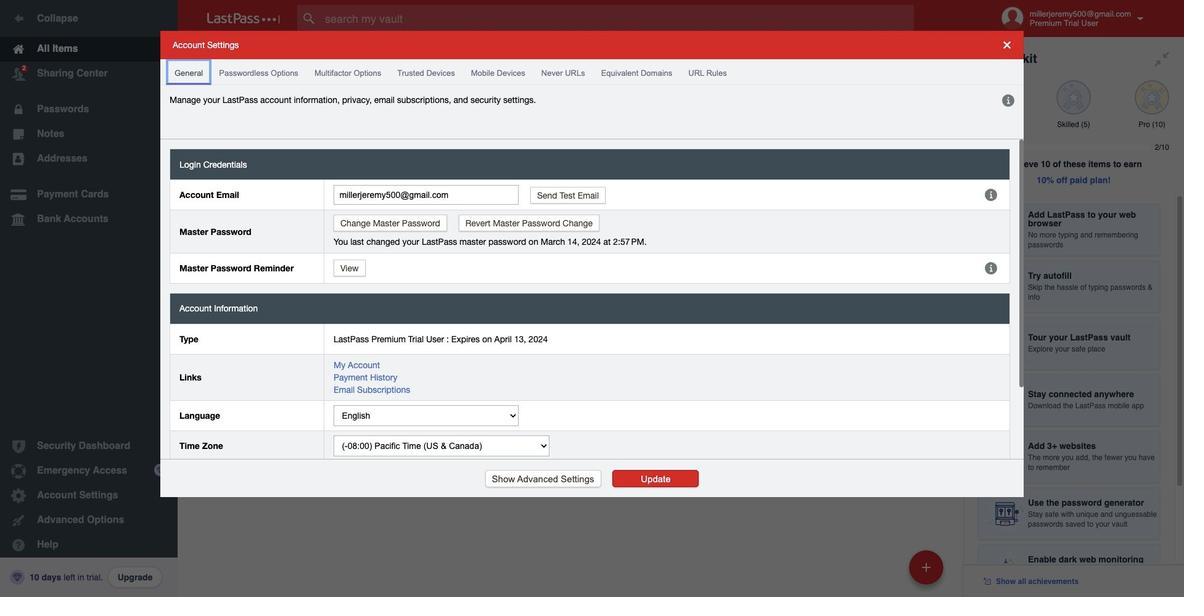 Task type: locate. For each thing, give the bounding box(es) containing it.
Search search field
[[297, 5, 938, 32]]

main navigation navigation
[[0, 0, 178, 597]]

vault options navigation
[[178, 37, 964, 74]]

lastpass image
[[207, 13, 280, 24]]

new item image
[[922, 563, 931, 572]]



Task type: vqa. For each thing, say whether or not it's contained in the screenshot.
dialog
no



Task type: describe. For each thing, give the bounding box(es) containing it.
search my vault text field
[[297, 5, 938, 32]]

new item navigation
[[905, 547, 951, 597]]



